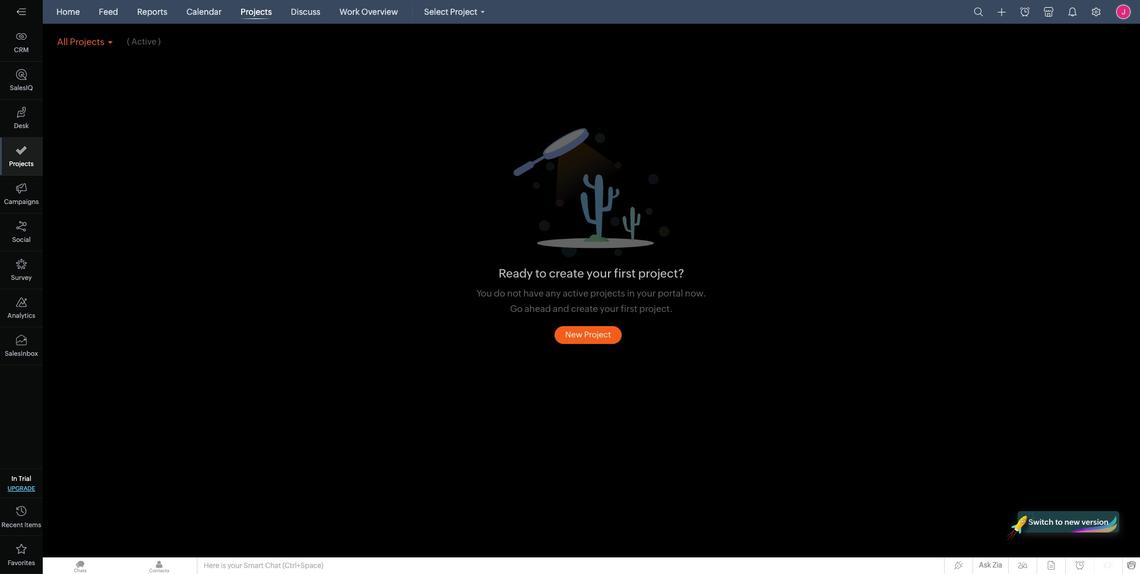 Task type: locate. For each thing, give the bounding box(es) containing it.
0 horizontal spatial projects
[[9, 160, 34, 167]]

in trial upgrade
[[8, 476, 35, 492]]

home link
[[52, 0, 85, 24]]

1 horizontal spatial projects link
[[236, 0, 277, 24]]

in
[[11, 476, 17, 483]]

quick actions image
[[998, 8, 1006, 17]]

here is your smart chat (ctrl+space)
[[204, 562, 323, 571]]

projects link left discuss
[[236, 0, 277, 24]]

social link
[[0, 214, 43, 252]]

salesinbox link
[[0, 328, 43, 366]]

1 vertical spatial projects link
[[0, 138, 43, 176]]

discuss link
[[286, 0, 325, 24]]

1 horizontal spatial projects
[[241, 7, 272, 17]]

calendar link
[[182, 0, 226, 24]]

0 horizontal spatial projects link
[[0, 138, 43, 176]]

analytics link
[[0, 290, 43, 328]]

projects link
[[236, 0, 277, 24], [0, 138, 43, 176]]

desk
[[14, 122, 29, 129]]

0 vertical spatial projects link
[[236, 0, 277, 24]]

projects link down the desk in the top left of the page
[[0, 138, 43, 176]]

recent items
[[2, 522, 41, 529]]

social
[[12, 236, 31, 243]]

projects
[[241, 7, 272, 17], [9, 160, 34, 167]]

work overview
[[339, 7, 398, 17]]

feed link
[[94, 0, 123, 24]]

projects up campaigns link
[[9, 160, 34, 167]]

feed
[[99, 7, 118, 17]]

(ctrl+space)
[[282, 562, 323, 571]]

your
[[227, 562, 242, 571]]

project
[[450, 7, 477, 17]]

select project
[[424, 7, 477, 17]]

trial
[[19, 476, 31, 483]]

here
[[204, 562, 219, 571]]

projects left discuss
[[241, 7, 272, 17]]

marketplace image
[[1044, 7, 1053, 17]]

1 vertical spatial projects
[[9, 160, 34, 167]]



Task type: describe. For each thing, give the bounding box(es) containing it.
search image
[[974, 7, 983, 17]]

survey link
[[0, 252, 43, 290]]

recent
[[2, 522, 23, 529]]

0 vertical spatial projects
[[241, 7, 272, 17]]

survey
[[11, 274, 32, 281]]

discuss
[[291, 7, 320, 17]]

salesiq
[[10, 84, 33, 91]]

zia
[[993, 562, 1002, 570]]

salesinbox
[[5, 350, 38, 357]]

campaigns link
[[0, 176, 43, 214]]

calendar
[[186, 7, 222, 17]]

notifications image
[[1068, 7, 1077, 17]]

chat
[[265, 562, 281, 571]]

ask zia
[[979, 562, 1002, 570]]

reports
[[137, 7, 167, 17]]

select
[[424, 7, 448, 17]]

smart
[[244, 562, 264, 571]]

ask
[[979, 562, 991, 570]]

overview
[[361, 7, 398, 17]]

is
[[221, 562, 226, 571]]

timer image
[[1020, 7, 1030, 17]]

contacts image
[[122, 558, 197, 575]]

analytics
[[7, 312, 35, 319]]

configure settings image
[[1091, 7, 1101, 17]]

salesiq link
[[0, 62, 43, 100]]

reports link
[[132, 0, 172, 24]]

work
[[339, 7, 360, 17]]

crm
[[14, 46, 29, 53]]

campaigns
[[4, 198, 39, 205]]

upgrade
[[8, 486, 35, 492]]

desk link
[[0, 100, 43, 138]]

crm link
[[0, 24, 43, 62]]

favorites
[[8, 560, 35, 567]]

work overview link
[[335, 0, 403, 24]]

home
[[56, 7, 80, 17]]

chats image
[[43, 558, 118, 575]]

items
[[24, 522, 41, 529]]



Task type: vqa. For each thing, say whether or not it's contained in the screenshot.
the Overview
yes



